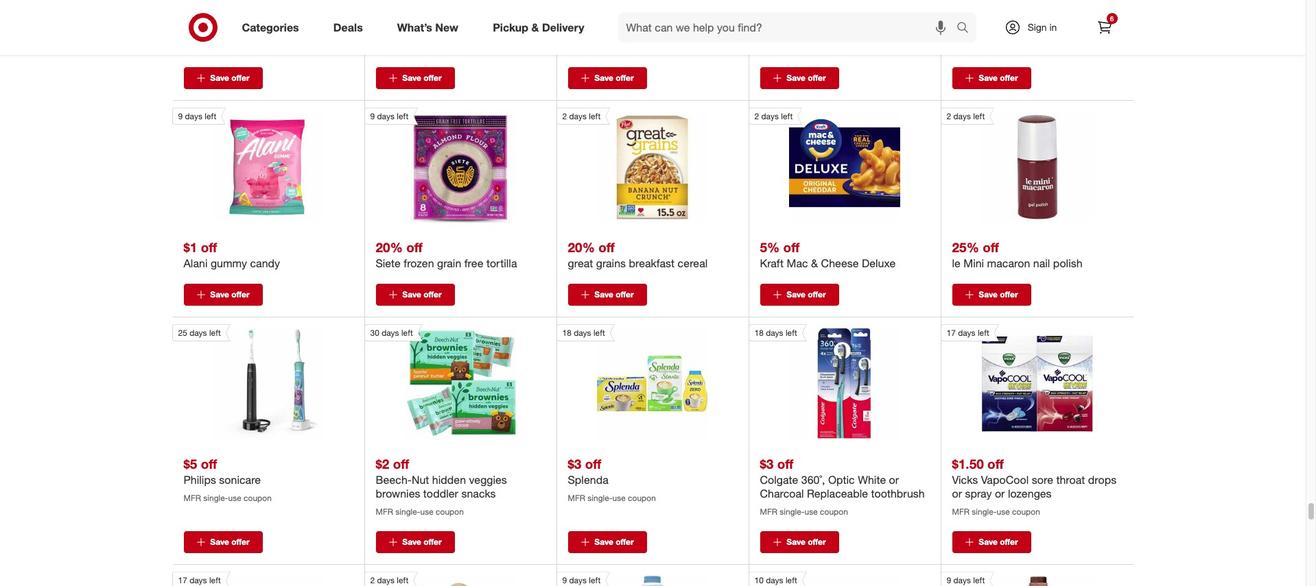 Task type: vqa. For each thing, say whether or not it's contained in the screenshot.


Task type: locate. For each thing, give the bounding box(es) containing it.
off inside $3 off colgate 360˚, optic white or charcoal replaceable toothbrush mfr single-use coupon
[[777, 456, 794, 472]]

1 18 days left from the left
[[562, 328, 605, 339]]

18 for splenda
[[562, 328, 572, 339]]

offer down mac
[[808, 290, 826, 300]]

0 horizontal spatial or
[[889, 474, 899, 487]]

off inside 20% off caulipower pizza
[[599, 9, 615, 25]]

1 horizontal spatial 17 days left button
[[941, 325, 1093, 440]]

save offer for vicks vapocool sore throat drops or spray or lozenges
[[979, 538, 1018, 548]]

1 horizontal spatial 18 days left
[[755, 328, 797, 339]]

& right pickup
[[532, 20, 539, 34]]

5%
[[760, 240, 780, 255]]

save for colgate 360˚, optic white or charcoal replaceable toothbrush
[[787, 538, 806, 548]]

20% up great
[[568, 240, 595, 255]]

like
[[429, 26, 445, 40]]

save offer button for alani gummy candy
[[184, 284, 262, 306]]

$3 inside $3 off splenda mfr single-use coupon
[[568, 456, 582, 472]]

off inside 20% off great grains breakfast cereal
[[599, 240, 615, 255]]

$3 up splenda
[[568, 456, 582, 472]]

save for splenda
[[595, 538, 613, 548]]

off up vapocool
[[988, 456, 1004, 472]]

off inside $1 off alani gummy candy
[[201, 240, 217, 255]]

save offer button down clippers,
[[952, 67, 1031, 89]]

save down gummy at the left top
[[210, 290, 229, 300]]

save offer down gummy at the left top
[[210, 290, 250, 300]]

left inside 30 days left button
[[401, 328, 413, 339]]

0 horizontal spatial cereal
[[184, 40, 214, 54]]

0 vertical spatial 17 days left
[[947, 328, 989, 339]]

off up graham
[[214, 9, 230, 25]]

off for $5 off philips sonicare mfr single-use coupon
[[201, 456, 217, 472]]

2 horizontal spatial &
[[1071, 26, 1078, 40]]

off for 5% off kraft mac & cheese deluxe
[[783, 240, 800, 255]]

18 days left button
[[556, 325, 708, 440], [748, 325, 900, 440]]

10 days left
[[755, 576, 797, 586]]

offer down toddler
[[424, 538, 442, 548]]

off inside 25% off le mini macaron nail polish
[[983, 240, 999, 255]]

cookies
[[760, 40, 798, 54]]

30 days left button
[[364, 325, 516, 440]]

0 horizontal spatial 17 days left
[[178, 576, 221, 586]]

$3 inside $3 off colgate 360˚, optic white or charcoal replaceable toothbrush mfr single-use coupon
[[760, 456, 774, 472]]

1 vertical spatial breakfast
[[629, 257, 675, 271]]

20% up "wahl"
[[952, 9, 979, 25]]

save offer for philips sonicare
[[210, 538, 250, 548]]

save for wahl clippers, trimmers & shavers
[[979, 73, 998, 83]]

off up mini
[[983, 240, 999, 255]]

0 horizontal spatial 18
[[562, 328, 572, 339]]

offer for great grains breakfast cereal
[[616, 290, 634, 300]]

save offer down $3 off splenda mfr single-use coupon
[[595, 538, 634, 548]]

new
[[435, 20, 459, 34]]

siete
[[376, 257, 401, 271]]

cheese
[[821, 257, 859, 271]]

offer down grains
[[616, 290, 634, 300]]

save down cookies at the right top
[[787, 73, 806, 83]]

gummy
[[211, 257, 247, 271]]

20% up honey
[[184, 9, 211, 25]]

vicks
[[952, 474, 978, 487]]

mfr down charcoal
[[760, 507, 778, 518]]

0 horizontal spatial $3
[[568, 456, 582, 472]]

20% inside 20% off honey graham oh's breakfast cereal
[[184, 9, 211, 25]]

left inside 10 days left button
[[786, 576, 797, 586]]

grains
[[596, 257, 626, 271]]

save down frozen
[[402, 290, 421, 300]]

off right the "$1"
[[201, 240, 217, 255]]

25
[[178, 328, 187, 339]]

1 horizontal spatial $3
[[760, 456, 774, 472]]

0 vertical spatial breakfast
[[286, 26, 332, 40]]

save for great grains breakfast cereal
[[595, 290, 613, 300]]

mfr down 'philips'
[[184, 494, 201, 504]]

18 days left button for colgate
[[748, 325, 900, 440]]

save offer up 10 days left button
[[787, 538, 826, 548]]

save offer down toddler
[[402, 538, 442, 548]]

mfr down brownies
[[376, 507, 393, 518]]

1 vertical spatial 17
[[178, 576, 187, 586]]

2 horizontal spatial or
[[995, 487, 1005, 501]]

off
[[214, 9, 230, 25], [406, 9, 423, 25], [599, 9, 615, 25], [791, 9, 807, 25], [983, 9, 999, 25], [201, 240, 217, 255], [406, 240, 423, 255], [599, 240, 615, 255], [783, 240, 800, 255], [983, 240, 999, 255], [201, 456, 217, 472], [393, 456, 409, 472], [585, 456, 601, 472], [777, 456, 794, 472], [988, 456, 1004, 472]]

off inside the "5% off kraft mac & cheese deluxe"
[[783, 240, 800, 255]]

$5 off philips sonicare mfr single-use coupon
[[184, 456, 272, 504]]

1 18 days left button from the left
[[556, 325, 708, 440]]

save offer down frozen
[[402, 290, 442, 300]]

offer for le mini macaron nail polish
[[1000, 290, 1018, 300]]

20% up siete
[[376, 240, 403, 255]]

what's new
[[397, 20, 459, 34]]

save offer button down macaron
[[952, 284, 1031, 306]]

coupon inside $3 off splenda mfr single-use coupon
[[628, 494, 656, 504]]

off inside $5 off philips sonicare mfr single-use coupon
[[201, 456, 217, 472]]

save offer button for wahl clippers, trimmers & shavers
[[952, 67, 1031, 89]]

20% inside 20% off great grains breakfast cereal
[[568, 240, 595, 255]]

18
[[562, 328, 572, 339], [755, 328, 764, 339]]

20% inside the 20% off wahl clippers, trimmers & shavers
[[952, 9, 979, 25]]

off for 20% off great grains breakfast cereal
[[599, 240, 615, 255]]

1 $3 from the left
[[568, 456, 582, 472]]

2 18 days left from the left
[[755, 328, 797, 339]]

sign
[[1028, 21, 1047, 33]]

offer down macaron
[[1000, 290, 1018, 300]]

save down the spray
[[979, 538, 998, 548]]

honey
[[184, 26, 215, 40]]

save offer down graham
[[210, 73, 250, 83]]

6 link
[[1089, 12, 1120, 43]]

save offer for beech-nut hidden veggies brownies toddler snacks
[[402, 538, 442, 548]]

single-
[[203, 494, 228, 504], [588, 494, 612, 504], [396, 507, 420, 518], [780, 507, 805, 518], [972, 507, 997, 518]]

off inside 20% off honey graham oh's breakfast cereal
[[214, 9, 230, 25]]

nut
[[412, 474, 429, 487]]

optic
[[828, 474, 855, 487]]

save for le mini macaron nail polish
[[979, 290, 998, 300]]

360˚,
[[801, 474, 825, 487]]

18 days left
[[562, 328, 605, 339], [755, 328, 797, 339]]

off for $2 off beech-nut hidden veggies brownies toddler snacks mfr single-use coupon
[[393, 456, 409, 472]]

off up splenda
[[585, 456, 601, 472]]

save offer button down $3 off splenda mfr single-use coupon
[[568, 532, 647, 554]]

off up clippers,
[[983, 9, 999, 25]]

1 vertical spatial cereal
[[678, 257, 708, 271]]

just
[[408, 26, 426, 40]]

save down alternative
[[402, 73, 421, 83]]

save offer down $5 off philips sonicare mfr single-use coupon
[[210, 538, 250, 548]]

save down mini
[[979, 290, 998, 300]]

save offer button down frozen
[[376, 284, 455, 306]]

2 days left for 25%
[[947, 111, 985, 122]]

1 horizontal spatial &
[[811, 257, 818, 271]]

off for 20% off caulipower pizza
[[599, 9, 615, 25]]

save offer button down graham
[[184, 67, 262, 89]]

off inside 40% off violife just like vegan cheese alternative
[[406, 9, 423, 25]]

off inside $3 off splenda mfr single-use coupon
[[585, 456, 601, 472]]

off inside 20% off siete frozen grain free tortilla
[[406, 240, 423, 255]]

what's new link
[[386, 12, 476, 43]]

20% inside 20% off siete frozen grain free tortilla
[[376, 240, 403, 255]]

off up frozen
[[406, 240, 423, 255]]

macaron
[[987, 257, 1030, 271]]

offer up 10 days left button
[[808, 538, 826, 548]]

use inside $3 off splenda mfr single-use coupon
[[612, 494, 626, 504]]

save offer for wahl clippers, trimmers & shavers
[[979, 73, 1018, 83]]

save for kraft mac & cheese deluxe
[[787, 290, 806, 300]]

save offer for le mini macaron nail polish
[[979, 290, 1018, 300]]

save offer button for caulipower pizza
[[568, 67, 647, 89]]

search
[[950, 22, 983, 35]]

5% off kraft mac & cheese deluxe
[[760, 240, 896, 271]]

save offer down alternative
[[402, 73, 442, 83]]

off up beech-
[[393, 456, 409, 472]]

off inside $2 off beech-nut hidden veggies brownies toddler snacks mfr single-use coupon
[[393, 456, 409, 472]]

save offer for splenda
[[595, 538, 634, 548]]

1 horizontal spatial cereal
[[678, 257, 708, 271]]

save down $5 off philips sonicare mfr single-use coupon
[[210, 538, 229, 548]]

offer down the lozenges
[[1000, 538, 1018, 548]]

save offer button for splenda
[[568, 532, 647, 554]]

1 horizontal spatial or
[[952, 487, 962, 501]]

save down grains
[[595, 290, 613, 300]]

mfr inside $3 off splenda mfr single-use coupon
[[568, 494, 585, 504]]

or inside $3 off colgate 360˚, optic white or charcoal replaceable toothbrush mfr single-use coupon
[[889, 474, 899, 487]]

coupon
[[244, 494, 272, 504], [628, 494, 656, 504], [436, 507, 464, 518], [820, 507, 848, 518], [1012, 507, 1040, 518]]

single- down splenda
[[588, 494, 612, 504]]

save offer button down caulipower
[[568, 67, 647, 89]]

1 vertical spatial 17 days left button
[[172, 573, 324, 587]]

save offer down clippers,
[[979, 73, 1018, 83]]

single- inside $3 off splenda mfr single-use coupon
[[588, 494, 612, 504]]

single- inside $5 off philips sonicare mfr single-use coupon
[[203, 494, 228, 504]]

save for alani gummy candy
[[210, 290, 229, 300]]

1 18 from the left
[[562, 328, 572, 339]]

coupon inside $3 off colgate 360˚, optic white or charcoal replaceable toothbrush mfr single-use coupon
[[820, 507, 848, 518]]

2 days left
[[562, 111, 601, 122], [755, 111, 793, 122], [947, 111, 985, 122], [370, 576, 408, 586]]

save offer down macaron
[[979, 290, 1018, 300]]

days inside button
[[382, 328, 399, 339]]

save for honey graham oh's breakfast cereal
[[210, 73, 229, 83]]

save offer down caulipower
[[595, 73, 634, 83]]

save offer for colgate 360˚, optic white or charcoal replaceable toothbrush
[[787, 538, 826, 548]]

tortilla
[[487, 257, 517, 271]]

offer for colgate 360˚, optic white or charcoal replaceable toothbrush
[[808, 538, 826, 548]]

wahl
[[952, 26, 976, 40]]

single- down the spray
[[972, 507, 997, 518]]

use
[[228, 494, 241, 504], [612, 494, 626, 504], [420, 507, 434, 518], [805, 507, 818, 518], [997, 507, 1010, 518]]

save offer button
[[184, 67, 262, 89], [376, 67, 455, 89], [568, 67, 647, 89], [760, 67, 839, 89], [952, 67, 1031, 89], [184, 284, 262, 306], [376, 284, 455, 306], [568, 284, 647, 306], [760, 284, 839, 306], [952, 284, 1031, 306], [184, 532, 262, 554], [376, 532, 455, 554], [568, 532, 647, 554], [760, 532, 839, 554], [952, 532, 1031, 554]]

off up just
[[406, 9, 423, 25]]

mfr inside $5 off philips sonicare mfr single-use coupon
[[184, 494, 201, 504]]

1 horizontal spatial 18
[[755, 328, 764, 339]]

$3
[[568, 456, 582, 472], [760, 456, 774, 472]]

shavers
[[1081, 26, 1119, 40]]

coupon inside $1.50 off vicks vapocool sore throat drops or spray or lozenges mfr single-use coupon
[[1012, 507, 1040, 518]]

20% up lotus
[[760, 9, 787, 25]]

off inside the 20% off wahl clippers, trimmers & shavers
[[983, 9, 999, 25]]

save offer button down alternative
[[376, 67, 455, 89]]

off right $5
[[201, 456, 217, 472]]

save down clippers,
[[979, 73, 998, 83]]

0 horizontal spatial breakfast
[[286, 26, 332, 40]]

deals
[[333, 20, 363, 34]]

save offer button down brownies
[[376, 532, 455, 554]]

1 vertical spatial 17 days left
[[178, 576, 221, 586]]

save offer button for le mini macaron nail polish
[[952, 284, 1031, 306]]

0 horizontal spatial 18 days left button
[[556, 325, 708, 440]]

off up grains
[[599, 240, 615, 255]]

offer down $3 off splenda mfr single-use coupon
[[616, 538, 634, 548]]

0 horizontal spatial &
[[532, 20, 539, 34]]

0 vertical spatial cereal
[[184, 40, 214, 54]]

17 days left
[[947, 328, 989, 339], [178, 576, 221, 586]]

offer for kraft mac & cheese deluxe
[[808, 290, 826, 300]]

mac
[[787, 257, 808, 271]]

use inside $5 off philips sonicare mfr single-use coupon
[[228, 494, 241, 504]]

toothbrush
[[871, 487, 925, 501]]

off for 20% off siete frozen grain free tortilla
[[406, 240, 423, 255]]

left inside 25 days left button
[[209, 328, 221, 339]]

save offer button for honey graham oh's breakfast cereal
[[184, 67, 262, 89]]

2 days left button for 25% off
[[941, 108, 1093, 223]]

breakfast right grains
[[629, 257, 675, 271]]

2 days left for 20%
[[562, 111, 601, 122]]

save offer button up 10 days left button
[[760, 532, 839, 554]]

offer
[[231, 73, 250, 83], [424, 73, 442, 83], [616, 73, 634, 83], [808, 73, 826, 83], [1000, 73, 1018, 83], [231, 290, 250, 300], [424, 290, 442, 300], [616, 290, 634, 300], [808, 290, 826, 300], [1000, 290, 1018, 300], [231, 538, 250, 548], [424, 538, 442, 548], [616, 538, 634, 548], [808, 538, 826, 548], [1000, 538, 1018, 548]]

off for 20% off honey graham oh's breakfast cereal
[[214, 9, 230, 25]]

coupon inside $5 off philips sonicare mfr single-use coupon
[[244, 494, 272, 504]]

save offer button down mac
[[760, 284, 839, 306]]

single- down charcoal
[[780, 507, 805, 518]]

$2
[[376, 456, 389, 472]]

17 days left for the topmost '17 days left' button
[[947, 328, 989, 339]]

offer for honey graham oh's breakfast cereal
[[231, 73, 250, 83]]

offer down caulipower
[[616, 73, 634, 83]]

single- down brownies
[[396, 507, 420, 518]]

save offer for lotus sandwich biscoff cream cookies
[[787, 73, 826, 83]]

mfr down the spray
[[952, 507, 970, 518]]

off for $1 off alani gummy candy
[[201, 240, 217, 255]]

off inside $1.50 off vicks vapocool sore throat drops or spray or lozenges mfr single-use coupon
[[988, 456, 1004, 472]]

or left the spray
[[952, 487, 962, 501]]

save down caulipower
[[595, 73, 613, 83]]

2 days left for 5%
[[755, 111, 793, 122]]

17 days left button
[[941, 325, 1093, 440], [172, 573, 324, 587]]

save offer for kraft mac & cheese deluxe
[[787, 290, 826, 300]]

offer down sandwich
[[808, 73, 826, 83]]

offer down sonicare
[[231, 538, 250, 548]]

cereal inside 20% off honey graham oh's breakfast cereal
[[184, 40, 214, 54]]

off up caulipower
[[599, 9, 615, 25]]

deals link
[[322, 12, 380, 43]]

save offer for alani gummy candy
[[210, 290, 250, 300]]

mfr down splenda
[[568, 494, 585, 504]]

save offer button down the spray
[[952, 532, 1031, 554]]

save offer button down $5 off philips sonicare mfr single-use coupon
[[184, 532, 262, 554]]

save offer button down cookies at the right top
[[760, 67, 839, 89]]

20% for 20% off caulipower pizza
[[568, 9, 595, 25]]

mfr
[[184, 494, 201, 504], [568, 494, 585, 504], [376, 507, 393, 518], [760, 507, 778, 518], [952, 507, 970, 518]]

brownies
[[376, 487, 420, 501]]

or right white
[[889, 474, 899, 487]]

save offer down mac
[[787, 290, 826, 300]]

What can we help you find? suggestions appear below search field
[[618, 12, 960, 43]]

2 days left button for 5% off
[[748, 108, 900, 223]]

off up mac
[[783, 240, 800, 255]]

sandwich
[[790, 26, 837, 40]]

off up colgate
[[777, 456, 794, 472]]

left
[[205, 111, 216, 122], [397, 111, 408, 122], [589, 111, 601, 122], [781, 111, 793, 122], [973, 111, 985, 122], [209, 328, 221, 339], [401, 328, 413, 339], [594, 328, 605, 339], [786, 328, 797, 339], [978, 328, 989, 339], [209, 576, 221, 586], [397, 576, 408, 586], [589, 576, 601, 586], [786, 576, 797, 586], [973, 576, 985, 586]]

single- inside $2 off beech-nut hidden veggies brownies toddler snacks mfr single-use coupon
[[396, 507, 420, 518]]

20% inside 20% off caulipower pizza
[[568, 9, 595, 25]]

$3 up colgate
[[760, 456, 774, 472]]

save down graham
[[210, 73, 229, 83]]

1 horizontal spatial 18 days left button
[[748, 325, 900, 440]]

coupon inside $2 off beech-nut hidden veggies brownies toddler snacks mfr single-use coupon
[[436, 507, 464, 518]]

offer down alternative
[[424, 73, 442, 83]]

offer down frozen
[[424, 290, 442, 300]]

save offer down grains
[[595, 290, 634, 300]]

0 horizontal spatial 18 days left
[[562, 328, 605, 339]]

0 vertical spatial 17
[[947, 328, 956, 339]]

save offer button down gummy at the left top
[[184, 284, 262, 306]]

offer down graham
[[231, 73, 250, 83]]

9 days left button
[[172, 108, 324, 223], [364, 108, 516, 223], [556, 573, 708, 587], [941, 573, 1093, 587]]

save offer
[[210, 73, 250, 83], [402, 73, 442, 83], [595, 73, 634, 83], [787, 73, 826, 83], [979, 73, 1018, 83], [210, 290, 250, 300], [402, 290, 442, 300], [595, 290, 634, 300], [787, 290, 826, 300], [979, 290, 1018, 300], [210, 538, 250, 548], [402, 538, 442, 548], [595, 538, 634, 548], [787, 538, 826, 548], [979, 538, 1018, 548]]

single- down 'philips'
[[203, 494, 228, 504]]

days
[[185, 111, 202, 122], [377, 111, 395, 122], [569, 111, 587, 122], [761, 111, 779, 122], [954, 111, 971, 122], [190, 328, 207, 339], [382, 328, 399, 339], [574, 328, 591, 339], [766, 328, 783, 339], [958, 328, 976, 339], [190, 576, 207, 586], [377, 576, 395, 586], [569, 576, 587, 586], [766, 576, 783, 586], [954, 576, 971, 586]]

single- inside $1.50 off vicks vapocool sore throat drops or spray or lozenges mfr single-use coupon
[[972, 507, 997, 518]]

&
[[532, 20, 539, 34], [1071, 26, 1078, 40], [811, 257, 818, 271]]

great
[[568, 257, 593, 271]]

offer down gummy at the left top
[[231, 290, 250, 300]]

save down $3 off splenda mfr single-use coupon
[[595, 538, 613, 548]]

20% up caulipower
[[568, 9, 595, 25]]

alani
[[184, 257, 208, 271]]

off for 40% off violife just like vegan cheese alternative
[[406, 9, 423, 25]]

save
[[210, 73, 229, 83], [402, 73, 421, 83], [595, 73, 613, 83], [787, 73, 806, 83], [979, 73, 998, 83], [210, 290, 229, 300], [402, 290, 421, 300], [595, 290, 613, 300], [787, 290, 806, 300], [979, 290, 998, 300], [210, 538, 229, 548], [402, 538, 421, 548], [595, 538, 613, 548], [787, 538, 806, 548], [979, 538, 998, 548]]

offer for philips sonicare
[[231, 538, 250, 548]]

biscoff
[[840, 26, 873, 40]]

& right mac
[[811, 257, 818, 271]]

or
[[889, 474, 899, 487], [952, 487, 962, 501], [995, 487, 1005, 501]]

offer down clippers,
[[1000, 73, 1018, 83]]

0 horizontal spatial 17 days left button
[[172, 573, 324, 587]]

off inside '20% off lotus sandwich biscoff cream cookies'
[[791, 9, 807, 25]]

save offer down cookies at the right top
[[787, 73, 826, 83]]

replaceable
[[807, 487, 868, 501]]

save offer for honey graham oh's breakfast cereal
[[210, 73, 250, 83]]

20% off honey graham oh's breakfast cereal
[[184, 9, 332, 54]]

1 horizontal spatial 17 days left
[[947, 328, 989, 339]]

alternative
[[376, 40, 427, 54]]

breakfast right 'oh's'
[[286, 26, 332, 40]]

off up sandwich
[[791, 9, 807, 25]]

& right in
[[1071, 26, 1078, 40]]

save offer down the spray
[[979, 538, 1018, 548]]

save up the 10 days left
[[787, 538, 806, 548]]

save offer button down grains
[[568, 284, 647, 306]]

2 days left button for 20% off
[[556, 108, 708, 223]]

2 $3 from the left
[[760, 456, 774, 472]]

save for violife just like vegan cheese alternative
[[402, 73, 421, 83]]

2 18 from the left
[[755, 328, 764, 339]]

save offer button for colgate 360˚, optic white or charcoal replaceable toothbrush
[[760, 532, 839, 554]]

18 days left for splenda
[[562, 328, 605, 339]]

single- inside $3 off colgate 360˚, optic white or charcoal replaceable toothbrush mfr single-use coupon
[[780, 507, 805, 518]]

off for 20% off wahl clippers, trimmers & shavers
[[983, 9, 999, 25]]

1 horizontal spatial breakfast
[[629, 257, 675, 271]]

save down mac
[[787, 290, 806, 300]]

mini
[[964, 257, 984, 271]]

2 18 days left button from the left
[[748, 325, 900, 440]]

20% inside '20% off lotus sandwich biscoff cream cookies'
[[760, 9, 787, 25]]

mfr inside $2 off beech-nut hidden veggies brownies toddler snacks mfr single-use coupon
[[376, 507, 393, 518]]

cereal
[[184, 40, 214, 54], [678, 257, 708, 271]]

save down brownies
[[402, 538, 421, 548]]



Task type: describe. For each thing, give the bounding box(es) containing it.
candy
[[250, 257, 280, 271]]

throat
[[1056, 474, 1085, 487]]

20% off great grains breakfast cereal
[[568, 240, 708, 271]]

0 vertical spatial 17 days left button
[[941, 325, 1093, 440]]

categories link
[[230, 12, 316, 43]]

offer for siete frozen grain free tortilla
[[424, 290, 442, 300]]

$5
[[184, 456, 197, 472]]

25% off le mini macaron nail polish
[[952, 240, 1083, 271]]

18 for colgate 360˚, optic white or charcoal replaceable toothbrush
[[755, 328, 764, 339]]

1 horizontal spatial 17
[[947, 328, 956, 339]]

breakfast inside 20% off honey graham oh's breakfast cereal
[[286, 26, 332, 40]]

& inside the "5% off kraft mac & cheese deluxe"
[[811, 257, 818, 271]]

20% for 20% off honey graham oh's breakfast cereal
[[184, 9, 211, 25]]

free
[[464, 257, 483, 271]]

$1.50 off vicks vapocool sore throat drops or spray or lozenges mfr single-use coupon
[[952, 456, 1117, 518]]

save for philips sonicare
[[210, 538, 229, 548]]

drops
[[1088, 474, 1117, 487]]

polish
[[1053, 257, 1083, 271]]

& inside the 20% off wahl clippers, trimmers & shavers
[[1071, 26, 1078, 40]]

snacks
[[461, 487, 496, 501]]

6
[[1110, 14, 1114, 23]]

offer for violife just like vegan cheese alternative
[[424, 73, 442, 83]]

offer for vicks vapocool sore throat drops or spray or lozenges
[[1000, 538, 1018, 548]]

off for 25% off le mini macaron nail polish
[[983, 240, 999, 255]]

breakfast inside 20% off great grains breakfast cereal
[[629, 257, 675, 271]]

delivery
[[542, 20, 584, 34]]

toddler
[[423, 487, 458, 501]]

save offer button for siete frozen grain free tortilla
[[376, 284, 455, 306]]

20% off wahl clippers, trimmers & shavers
[[952, 9, 1119, 40]]

save offer button for kraft mac & cheese deluxe
[[760, 284, 839, 306]]

mfr inside $1.50 off vicks vapocool sore throat drops or spray or lozenges mfr single-use coupon
[[952, 507, 970, 518]]

mfr inside $3 off colgate 360˚, optic white or charcoal replaceable toothbrush mfr single-use coupon
[[760, 507, 778, 518]]

save offer button for philips sonicare
[[184, 532, 262, 554]]

offer for lotus sandwich biscoff cream cookies
[[808, 73, 826, 83]]

pickup
[[493, 20, 528, 34]]

search button
[[950, 12, 983, 45]]

save for caulipower pizza
[[595, 73, 613, 83]]

20% off siete frozen grain free tortilla
[[376, 240, 517, 271]]

20% for 20% off siete frozen grain free tortilla
[[376, 240, 403, 255]]

frozen
[[404, 257, 434, 271]]

10 days left button
[[748, 573, 900, 587]]

white
[[858, 474, 886, 487]]

save offer button for vicks vapocool sore throat drops or spray or lozenges
[[952, 532, 1031, 554]]

2 for 25% off
[[947, 111, 951, 122]]

cereal inside 20% off great grains breakfast cereal
[[678, 257, 708, 271]]

25%
[[952, 240, 979, 255]]

save offer for violife just like vegan cheese alternative
[[402, 73, 442, 83]]

categories
[[242, 20, 299, 34]]

save offer button for lotus sandwich biscoff cream cookies
[[760, 67, 839, 89]]

clippers,
[[979, 26, 1021, 40]]

offer for caulipower pizza
[[616, 73, 634, 83]]

save for beech-nut hidden veggies brownies toddler snacks
[[402, 538, 421, 548]]

pizza
[[642, 26, 667, 40]]

18 days left button for splenda
[[556, 325, 708, 440]]

sonicare
[[219, 474, 261, 487]]

off for $3 off colgate 360˚, optic white or charcoal replaceable toothbrush mfr single-use coupon
[[777, 456, 794, 472]]

40%
[[376, 9, 403, 25]]

$1 off alani gummy candy
[[184, 240, 280, 271]]

save offer for caulipower pizza
[[595, 73, 634, 83]]

$3 off splenda mfr single-use coupon
[[568, 456, 656, 504]]

25 days left button
[[172, 325, 324, 440]]

2 for 20% off
[[562, 111, 567, 122]]

deluxe
[[862, 257, 896, 271]]

graham
[[218, 26, 257, 40]]

beech-
[[376, 474, 412, 487]]

$2 off beech-nut hidden veggies brownies toddler snacks mfr single-use coupon
[[376, 456, 507, 518]]

lozenges
[[1008, 487, 1052, 501]]

cheese
[[481, 26, 516, 40]]

charcoal
[[760, 487, 804, 501]]

off for $1.50 off vicks vapocool sore throat drops or spray or lozenges mfr single-use coupon
[[988, 456, 1004, 472]]

20% off lotus sandwich biscoff cream cookies
[[760, 9, 907, 54]]

kraft
[[760, 257, 784, 271]]

offer for beech-nut hidden veggies brownies toddler snacks
[[424, 538, 442, 548]]

sign in link
[[993, 12, 1078, 43]]

$3 off colgate 360˚, optic white or charcoal replaceable toothbrush mfr single-use coupon
[[760, 456, 925, 518]]

17 days left for the bottommost '17 days left' button
[[178, 576, 221, 586]]

use inside $3 off colgate 360˚, optic white or charcoal replaceable toothbrush mfr single-use coupon
[[805, 507, 818, 518]]

le
[[952, 257, 961, 271]]

oh's
[[261, 26, 283, 40]]

off for $3 off splenda mfr single-use coupon
[[585, 456, 601, 472]]

vapocool
[[981, 474, 1029, 487]]

save offer button for violife just like vegan cheese alternative
[[376, 67, 455, 89]]

offer for alani gummy candy
[[231, 290, 250, 300]]

0 horizontal spatial 17
[[178, 576, 187, 586]]

hidden
[[432, 474, 466, 487]]

colgate
[[760, 474, 798, 487]]

veggies
[[469, 474, 507, 487]]

caulipower
[[568, 26, 639, 40]]

offer for wahl clippers, trimmers & shavers
[[1000, 73, 1018, 83]]

20% off caulipower pizza
[[568, 9, 667, 40]]

violife
[[376, 26, 405, 40]]

40% off violife just like vegan cheese alternative
[[376, 9, 516, 54]]

sign in
[[1028, 21, 1057, 33]]

30
[[370, 328, 379, 339]]

pickup & delivery
[[493, 20, 584, 34]]

save offer for siete frozen grain free tortilla
[[402, 290, 442, 300]]

spray
[[965, 487, 992, 501]]

save offer button for great grains breakfast cereal
[[568, 284, 647, 306]]

$3 for colgate 360˚, optic white or charcoal replaceable toothbrush
[[760, 456, 774, 472]]

20% for 20% off great grains breakfast cereal
[[568, 240, 595, 255]]

$3 for splenda
[[568, 456, 582, 472]]

25 days left
[[178, 328, 221, 339]]

20% for 20% off wahl clippers, trimmers & shavers
[[952, 9, 979, 25]]

save offer for great grains breakfast cereal
[[595, 290, 634, 300]]

save for vicks vapocool sore throat drops or spray or lozenges
[[979, 538, 998, 548]]

use inside $1.50 off vicks vapocool sore throat drops or spray or lozenges mfr single-use coupon
[[997, 507, 1010, 518]]

18 days left for colgate
[[755, 328, 797, 339]]

lotus
[[760, 26, 787, 40]]

trimmers
[[1024, 26, 1068, 40]]

save offer button for beech-nut hidden veggies brownies toddler snacks
[[376, 532, 455, 554]]

save for siete frozen grain free tortilla
[[402, 290, 421, 300]]

offer for splenda
[[616, 538, 634, 548]]

20% for 20% off lotus sandwich biscoff cream cookies
[[760, 9, 787, 25]]

30 days left
[[370, 328, 413, 339]]

2 for 5% off
[[755, 111, 759, 122]]

$1.50
[[952, 456, 984, 472]]

splenda
[[568, 474, 609, 487]]

use inside $2 off beech-nut hidden veggies brownies toddler snacks mfr single-use coupon
[[420, 507, 434, 518]]

cream
[[876, 26, 907, 40]]

what's
[[397, 20, 432, 34]]

save for lotus sandwich biscoff cream cookies
[[787, 73, 806, 83]]

pickup & delivery link
[[481, 12, 602, 43]]

off for 20% off lotus sandwich biscoff cream cookies
[[791, 9, 807, 25]]

philips
[[184, 474, 216, 487]]



